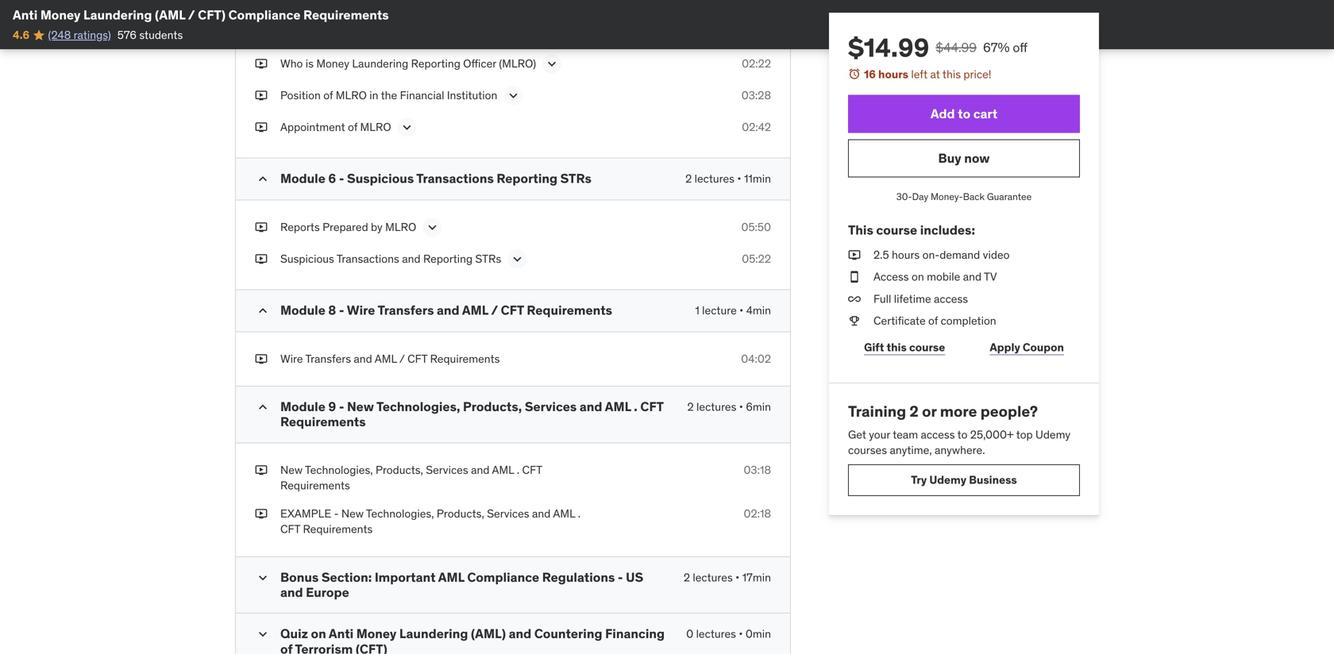 Task type: locate. For each thing, give the bounding box(es) containing it.
requirements inside new technologies, products, services and aml . cft requirements
[[280, 479, 350, 493]]

xsmall image left who
[[255, 56, 268, 71]]

1 vertical spatial mlro
[[360, 120, 391, 134]]

1 horizontal spatial anti
[[329, 626, 354, 642]]

terrorism
[[295, 641, 353, 655]]

officer
[[459, 7, 500, 23], [463, 56, 496, 71]]

and inside example - new technologies, products, services and aml . cft requirements
[[532, 507, 551, 521]]

transfers up 9
[[305, 352, 351, 366]]

.
[[634, 399, 638, 415], [517, 463, 520, 477], [578, 507, 581, 521]]

financial
[[400, 88, 444, 102]]

1 horizontal spatial udemy
[[1036, 428, 1071, 442]]

suspicious
[[347, 170, 414, 187], [280, 252, 334, 266]]

9
[[328, 399, 336, 415]]

technologies, down new technologies, products, services and aml . cft requirements
[[366, 507, 434, 521]]

1 vertical spatial officer
[[463, 56, 496, 71]]

xsmall image left appointment
[[255, 119, 268, 135]]

reporting inside dropdown button
[[395, 7, 456, 23]]

- for wire
[[339, 302, 344, 318]]

(cft)
[[356, 641, 387, 655]]

at
[[931, 67, 940, 81]]

mlro left in on the top left
[[336, 88, 367, 102]]

lectures for quiz on anti money laundering (aml) and countering financing of terrorism (cft)
[[696, 627, 736, 642]]

tv
[[984, 270, 997, 284]]

xsmall image
[[255, 220, 268, 235], [255, 251, 268, 267], [848, 269, 861, 285], [255, 351, 268, 367], [255, 463, 268, 478]]

1 small image from the top
[[255, 171, 271, 187]]

0 horizontal spatial /
[[188, 7, 195, 23]]

this right gift
[[887, 340, 907, 355]]

small image left 9
[[255, 400, 271, 415]]

small image
[[255, 171, 271, 187], [255, 303, 271, 319], [255, 400, 271, 415], [255, 627, 271, 643]]

try
[[911, 473, 927, 487]]

1 vertical spatial anti
[[329, 626, 354, 642]]

- inside module 9 - new technologies, products, services and aml . cft requirements
[[339, 399, 344, 415]]

laundering left "(aml)"
[[399, 626, 468, 642]]

price!
[[964, 67, 992, 81]]

1 vertical spatial access
[[921, 428, 955, 442]]

0 horizontal spatial suspicious
[[280, 252, 334, 266]]

2 small image from the top
[[255, 303, 271, 319]]

0 horizontal spatial compliance
[[229, 7, 301, 23]]

• left 6min
[[739, 400, 743, 414]]

0 horizontal spatial transactions
[[337, 252, 399, 266]]

mlro
[[336, 88, 367, 102], [360, 120, 391, 134], [385, 220, 416, 234]]

access
[[874, 270, 909, 284]]

transfers
[[378, 302, 434, 318], [305, 352, 351, 366]]

top
[[1017, 428, 1033, 442]]

0 vertical spatial mlro
[[336, 88, 367, 102]]

show lecture description image for reports prepared by mlro
[[424, 220, 440, 235]]

0 vertical spatial suspicious
[[347, 170, 414, 187]]

0 vertical spatial on
[[912, 270, 924, 284]]

to left cart
[[958, 106, 971, 122]]

17min
[[742, 571, 771, 585]]

0 vertical spatial anti
[[13, 7, 38, 23]]

1 vertical spatial on
[[311, 626, 326, 642]]

• left 11min
[[737, 172, 742, 186]]

xsmall image down this
[[848, 248, 861, 263]]

buy now
[[939, 150, 990, 166]]

certificate of completion
[[874, 314, 997, 328]]

aml inside new technologies, products, services and aml . cft requirements
[[492, 463, 514, 477]]

2 right 'us'
[[684, 571, 690, 585]]

lectures left 6min
[[697, 400, 737, 414]]

2 vertical spatial .
[[578, 507, 581, 521]]

on for mobile
[[912, 270, 924, 284]]

appointment of mlro
[[280, 120, 391, 134]]

2 left 6min
[[688, 400, 694, 414]]

0 vertical spatial .
[[634, 399, 638, 415]]

0 vertical spatial new
[[347, 399, 374, 415]]

0 vertical spatial services
[[525, 399, 577, 415]]

1 horizontal spatial .
[[578, 507, 581, 521]]

access down mobile
[[934, 292, 968, 306]]

lectures left 11min
[[695, 172, 735, 186]]

0 horizontal spatial .
[[517, 463, 520, 477]]

4 small image from the top
[[255, 627, 271, 643]]

new inside new technologies, products, services and aml . cft requirements
[[280, 463, 303, 477]]

access inside training 2 or more people? get your team access to 25,000+ top udemy courses anytime, anywhere.
[[921, 428, 955, 442]]

show lecture description image for suspicious transactions and reporting strs
[[509, 251, 525, 267]]

and inside quiz on anti money laundering (aml) and countering financing of terrorism (cft)
[[509, 626, 532, 642]]

3 module from the top
[[280, 399, 326, 415]]

business
[[969, 473, 1017, 487]]

add to cart
[[931, 106, 998, 122]]

0 horizontal spatial udemy
[[930, 473, 967, 487]]

• left 4min
[[740, 303, 744, 318]]

money
[[280, 7, 321, 23], [40, 7, 81, 23], [316, 56, 349, 71], [356, 626, 397, 642]]

1 horizontal spatial wire
[[347, 302, 375, 318]]

1 vertical spatial wire
[[280, 352, 303, 366]]

• for module 6 - suspicious transactions reporting strs
[[737, 172, 742, 186]]

module inside module 9 - new technologies, products, services and aml . cft requirements
[[280, 399, 326, 415]]

small image for module 8 - wire transfers and aml / cft requirements
[[255, 303, 271, 319]]

- right 9
[[339, 399, 344, 415]]

anti inside quiz on anti money laundering (aml) and countering financing of terrorism (cft)
[[329, 626, 354, 642]]

(mlro)
[[503, 7, 548, 23], [499, 56, 536, 71]]

2 vertical spatial /
[[399, 352, 405, 366]]

16 hours left at this price!
[[864, 67, 992, 81]]

0 horizontal spatial this
[[887, 340, 907, 355]]

gift this course link
[[848, 332, 961, 364]]

laundering up who is money laundering reporting officer (mlro)
[[323, 7, 392, 23]]

suspicious right 6
[[347, 170, 414, 187]]

to up anywhere.
[[958, 428, 968, 442]]

0 vertical spatial access
[[934, 292, 968, 306]]

module 9 - new technologies, products, services and aml . cft requirements
[[280, 399, 664, 430]]

laundering up in on the top left
[[352, 56, 409, 71]]

services inside new technologies, products, services and aml . cft requirements
[[426, 463, 468, 477]]

1 vertical spatial to
[[958, 428, 968, 442]]

transfers up wire transfers and aml / cft requirements on the left
[[378, 302, 434, 318]]

section:
[[322, 569, 372, 586]]

this right at
[[943, 67, 961, 81]]

udemy inside try udemy business link
[[930, 473, 967, 487]]

people?
[[981, 402, 1038, 421]]

on right "quiz"
[[311, 626, 326, 642]]

0 vertical spatial (mlro)
[[503, 7, 548, 23]]

small image
[[255, 7, 271, 23], [255, 570, 271, 586]]

access
[[934, 292, 968, 306], [921, 428, 955, 442]]

apply coupon
[[990, 340, 1064, 355]]

completion
[[941, 314, 997, 328]]

2 module from the top
[[280, 302, 326, 318]]

course down certificate of completion
[[910, 340, 945, 355]]

wire
[[347, 302, 375, 318], [280, 352, 303, 366]]

- left 'us'
[[618, 569, 623, 586]]

67%
[[983, 39, 1010, 56]]

4.6
[[13, 28, 30, 42]]

mlro down in on the top left
[[360, 120, 391, 134]]

small image left the 8
[[255, 303, 271, 319]]

xsmall image
[[255, 56, 268, 71], [255, 88, 268, 103], [255, 119, 268, 135], [848, 248, 861, 263], [848, 291, 861, 307], [848, 313, 861, 329], [255, 506, 268, 522]]

2 vertical spatial mlro
[[385, 220, 416, 234]]

students
[[139, 28, 183, 42]]

1 vertical spatial new
[[280, 463, 303, 477]]

1 vertical spatial technologies,
[[305, 463, 373, 477]]

course up 2.5
[[877, 222, 918, 238]]

position of mlro in the financial institution
[[280, 88, 498, 102]]

small image left "quiz"
[[255, 627, 271, 643]]

this course includes:
[[848, 222, 975, 238]]

transactions
[[416, 170, 494, 187], [337, 252, 399, 266]]

0 vertical spatial to
[[958, 106, 971, 122]]

2 vertical spatial technologies,
[[366, 507, 434, 521]]

new inside module 9 - new technologies, products, services and aml . cft requirements
[[347, 399, 374, 415]]

2 inside training 2 or more people? get your team access to 25,000+ top udemy courses anytime, anywhere.
[[910, 402, 919, 421]]

training 2 or more people? get your team access to 25,000+ top udemy courses anytime, anywhere.
[[848, 402, 1071, 457]]

on up full lifetime access
[[912, 270, 924, 284]]

show lecture description image
[[544, 56, 560, 72], [506, 88, 521, 104], [399, 119, 415, 135], [424, 220, 440, 235], [509, 251, 525, 267]]

2 horizontal spatial /
[[491, 302, 498, 318]]

0 vertical spatial technologies,
[[376, 399, 460, 415]]

position
[[280, 88, 321, 102]]

money right the is
[[316, 56, 349, 71]]

mlro right the by
[[385, 220, 416, 234]]

1 vertical spatial services
[[426, 463, 468, 477]]

2 vertical spatial new
[[342, 507, 364, 521]]

new right 9
[[347, 399, 374, 415]]

2 for module 6 - suspicious transactions reporting strs
[[686, 172, 692, 186]]

- inside bonus section: important aml compliance regulations - us and europe
[[618, 569, 623, 586]]

small image for module 6 - suspicious transactions reporting strs
[[255, 171, 271, 187]]

udemy right try at the right of page
[[930, 473, 967, 487]]

bonus section: important aml compliance regulations - us and europe
[[280, 569, 644, 601]]

1 vertical spatial compliance
[[467, 569, 540, 586]]

gift
[[864, 340, 884, 355]]

technologies, inside example - new technologies, products, services and aml . cft requirements
[[366, 507, 434, 521]]

of for certificate
[[929, 314, 938, 328]]

cft inside example - new technologies, products, services and aml . cft requirements
[[280, 522, 300, 537]]

financing
[[605, 626, 665, 642]]

0 horizontal spatial transfers
[[305, 352, 351, 366]]

hours right 2.5
[[892, 248, 920, 262]]

1 horizontal spatial this
[[943, 67, 961, 81]]

0 horizontal spatial on
[[311, 626, 326, 642]]

• left 0min
[[739, 627, 743, 642]]

technologies, up example
[[305, 463, 373, 477]]

laundering up "576"
[[83, 7, 152, 23]]

products, inside new technologies, products, services and aml . cft requirements
[[376, 463, 423, 477]]

0 vertical spatial products,
[[463, 399, 522, 415]]

on inside quiz on anti money laundering (aml) and countering financing of terrorism (cft)
[[311, 626, 326, 642]]

0 vertical spatial this
[[943, 67, 961, 81]]

1 vertical spatial /
[[491, 302, 498, 318]]

hours for 16
[[879, 67, 909, 81]]

1 horizontal spatial on
[[912, 270, 924, 284]]

compliance up "(aml)"
[[467, 569, 540, 586]]

of for appointment
[[348, 120, 358, 134]]

0 vertical spatial small image
[[255, 7, 271, 23]]

2 small image from the top
[[255, 570, 271, 586]]

1 vertical spatial this
[[887, 340, 907, 355]]

xsmall image left 'full' at the top
[[848, 291, 861, 307]]

this
[[943, 67, 961, 81], [887, 340, 907, 355]]

of left terrorism
[[280, 641, 293, 655]]

0 vertical spatial udemy
[[1036, 428, 1071, 442]]

quiz on anti money laundering (aml) and countering financing of terrorism (cft)
[[280, 626, 665, 655]]

1 vertical spatial hours
[[892, 248, 920, 262]]

small image left bonus
[[255, 570, 271, 586]]

• left 17min on the right bottom of the page
[[736, 571, 740, 585]]

03:18
[[744, 463, 771, 477]]

2 vertical spatial products,
[[437, 507, 484, 521]]

hours right 16
[[879, 67, 909, 81]]

try udemy business
[[911, 473, 1017, 487]]

officer inside the money laundering reporting officer (mlro) dropdown button
[[459, 7, 500, 23]]

- right 6
[[339, 170, 344, 187]]

0 horizontal spatial wire
[[280, 352, 303, 366]]

of right appointment
[[348, 120, 358, 134]]

udemy right top
[[1036, 428, 1071, 442]]

/ for compliance
[[188, 7, 195, 23]]

2 for bonus section: important aml compliance regulations - us and europe
[[684, 571, 690, 585]]

2 vertical spatial module
[[280, 399, 326, 415]]

6
[[328, 170, 336, 187]]

0 horizontal spatial anti
[[13, 7, 38, 23]]

1 vertical spatial .
[[517, 463, 520, 477]]

of down full lifetime access
[[929, 314, 938, 328]]

countering
[[534, 626, 603, 642]]

money inside quiz on anti money laundering (aml) and countering financing of terrorism (cft)
[[356, 626, 397, 642]]

2 horizontal spatial .
[[634, 399, 638, 415]]

0 vertical spatial module
[[280, 170, 326, 187]]

module
[[280, 170, 326, 187], [280, 302, 326, 318], [280, 399, 326, 415]]

module for module 9 - new technologies, products, services and aml . cft requirements
[[280, 399, 326, 415]]

compliance right cft)
[[229, 7, 301, 23]]

access down the or
[[921, 428, 955, 442]]

0 vertical spatial officer
[[459, 7, 500, 23]]

1 module from the top
[[280, 170, 326, 187]]

1 horizontal spatial transfers
[[378, 302, 434, 318]]

of inside quiz on anti money laundering (aml) and countering financing of terrorism (cft)
[[280, 641, 293, 655]]

1 lecture • 4min
[[695, 303, 771, 318]]

. inside module 9 - new technologies, products, services and aml . cft requirements
[[634, 399, 638, 415]]

- right the 8
[[339, 302, 344, 318]]

2 vertical spatial services
[[487, 507, 530, 521]]

reporting
[[395, 7, 456, 23], [411, 56, 461, 71], [497, 170, 558, 187], [423, 252, 473, 266]]

mobile
[[927, 270, 961, 284]]

1 vertical spatial strs
[[475, 252, 501, 266]]

show lecture description image for appointment of mlro
[[399, 119, 415, 135]]

money up who
[[280, 7, 321, 23]]

1 vertical spatial small image
[[255, 570, 271, 586]]

$14.99
[[848, 32, 930, 64]]

1 vertical spatial transfers
[[305, 352, 351, 366]]

suspicious down reports
[[280, 252, 334, 266]]

small image left 6
[[255, 171, 271, 187]]

compliance inside bonus section: important aml compliance regulations - us and europe
[[467, 569, 540, 586]]

lectures left 17min on the right bottom of the page
[[693, 571, 733, 585]]

0 vertical spatial hours
[[879, 67, 909, 81]]

mlro for appointment
[[360, 120, 391, 134]]

products, inside example - new technologies, products, services and aml . cft requirements
[[437, 507, 484, 521]]

add to cart button
[[848, 95, 1080, 133]]

1 vertical spatial transactions
[[337, 252, 399, 266]]

1 horizontal spatial /
[[399, 352, 405, 366]]

0 vertical spatial strs
[[561, 170, 592, 187]]

and inside module 9 - new technologies, products, services and aml . cft requirements
[[580, 399, 603, 415]]

money right terrorism
[[356, 626, 397, 642]]

- right example
[[334, 507, 339, 521]]

day
[[912, 191, 929, 203]]

of right position
[[323, 88, 333, 102]]

• for module 9 - new technologies, products, services and aml . cft requirements
[[739, 400, 743, 414]]

3 small image from the top
[[255, 400, 271, 415]]

technologies, down wire transfers and aml / cft requirements on the left
[[376, 399, 460, 415]]

new up example
[[280, 463, 303, 477]]

new right example
[[342, 507, 364, 521]]

anti up 4.6 on the left top of the page
[[13, 7, 38, 23]]

anti money laundering (aml / cft) compliance requirements
[[13, 7, 389, 23]]

1 vertical spatial module
[[280, 302, 326, 318]]

small image right cft)
[[255, 7, 271, 23]]

module left the 8
[[280, 302, 326, 318]]

and
[[402, 252, 421, 266], [963, 270, 982, 284], [437, 302, 460, 318], [354, 352, 372, 366], [580, 399, 603, 415], [471, 463, 490, 477], [532, 507, 551, 521], [280, 585, 303, 601], [509, 626, 532, 642]]

of for position
[[323, 88, 333, 102]]

1 horizontal spatial transactions
[[416, 170, 494, 187]]

strs
[[561, 170, 592, 187], [475, 252, 501, 266]]

. inside example - new technologies, products, services and aml . cft requirements
[[578, 507, 581, 521]]

or
[[922, 402, 937, 421]]

module left 6
[[280, 170, 326, 187]]

on for anti
[[311, 626, 326, 642]]

show lecture description image for who is money laundering reporting officer (mlro)
[[544, 56, 560, 72]]

example - new technologies, products, services and aml . cft requirements
[[280, 507, 581, 537]]

1 horizontal spatial compliance
[[467, 569, 540, 586]]

left
[[911, 67, 928, 81]]

new
[[347, 399, 374, 415], [280, 463, 303, 477], [342, 507, 364, 521]]

module left 9
[[280, 399, 326, 415]]

1 vertical spatial udemy
[[930, 473, 967, 487]]

2 left 11min
[[686, 172, 692, 186]]

1 vertical spatial products,
[[376, 463, 423, 477]]

0 vertical spatial /
[[188, 7, 195, 23]]

lectures right 0
[[696, 627, 736, 642]]

2 left the or
[[910, 402, 919, 421]]

2.5 hours on-demand video
[[874, 248, 1010, 262]]

gift this course
[[864, 340, 945, 355]]

0
[[686, 627, 694, 642]]

05:22
[[742, 252, 771, 266]]

alarm image
[[848, 68, 861, 80]]

products,
[[463, 399, 522, 415], [376, 463, 423, 477], [437, 507, 484, 521]]

. inside new technologies, products, services and aml . cft requirements
[[517, 463, 520, 477]]

anti left (cft)
[[329, 626, 354, 642]]

services
[[525, 399, 577, 415], [426, 463, 468, 477], [487, 507, 530, 521]]



Task type: describe. For each thing, give the bounding box(es) containing it.
europe
[[306, 585, 349, 601]]

now
[[965, 150, 990, 166]]

to inside "button"
[[958, 106, 971, 122]]

products, inside module 9 - new technologies, products, services and aml . cft requirements
[[463, 399, 522, 415]]

full
[[874, 292, 892, 306]]

03:28
[[742, 88, 771, 102]]

new technologies, products, services and aml . cft requirements
[[280, 463, 542, 493]]

in
[[370, 88, 379, 102]]

1 vertical spatial suspicious
[[280, 252, 334, 266]]

02:22
[[742, 56, 771, 71]]

30-
[[897, 191, 912, 203]]

1 vertical spatial course
[[910, 340, 945, 355]]

(mlro) inside the money laundering reporting officer (mlro) dropdown button
[[503, 7, 548, 23]]

quiz
[[280, 626, 308, 642]]

aml inside example - new technologies, products, services and aml . cft requirements
[[553, 507, 575, 521]]

certificate
[[874, 314, 926, 328]]

576
[[117, 28, 137, 42]]

technologies, inside module 9 - new technologies, products, services and aml . cft requirements
[[376, 399, 460, 415]]

lectures for module 9 - new technologies, products, services and aml . cft requirements
[[697, 400, 737, 414]]

25,000+
[[971, 428, 1014, 442]]

30-day money-back guarantee
[[897, 191, 1032, 203]]

2.5
[[874, 248, 889, 262]]

02:42
[[742, 120, 771, 134]]

- for new
[[339, 399, 344, 415]]

us
[[626, 569, 644, 586]]

video
[[983, 248, 1010, 262]]

1 horizontal spatial strs
[[561, 170, 592, 187]]

0min
[[746, 627, 771, 642]]

services inside module 9 - new technologies, products, services and aml . cft requirements
[[525, 399, 577, 415]]

1 small image from the top
[[255, 7, 271, 23]]

lecture
[[702, 303, 737, 318]]

11min
[[744, 172, 771, 186]]

0 vertical spatial transfers
[[378, 302, 434, 318]]

anywhere.
[[935, 443, 985, 457]]

xsmall image left position
[[255, 88, 268, 103]]

this
[[848, 222, 874, 238]]

lifetime
[[894, 292, 932, 306]]

0 horizontal spatial strs
[[475, 252, 501, 266]]

16
[[864, 67, 876, 81]]

is
[[306, 56, 314, 71]]

module 6 - suspicious transactions reporting strs
[[280, 170, 592, 187]]

get
[[848, 428, 867, 442]]

requirements inside module 9 - new technologies, products, services and aml . cft requirements
[[280, 414, 366, 430]]

appointment
[[280, 120, 345, 134]]

lectures for bonus section: important aml compliance regulations - us and europe
[[693, 571, 733, 585]]

cft inside module 9 - new technologies, products, services and aml . cft requirements
[[641, 399, 664, 415]]

1
[[695, 303, 700, 318]]

money inside dropdown button
[[280, 7, 321, 23]]

(248 ratings)
[[48, 28, 111, 42]]

this inside gift this course link
[[887, 340, 907, 355]]

1 horizontal spatial suspicious
[[347, 170, 414, 187]]

coupon
[[1023, 340, 1064, 355]]

05:50
[[741, 220, 771, 234]]

small image for module 9 - new technologies, products, services and aml . cft requirements
[[255, 400, 271, 415]]

• for module 8 - wire transfers and aml / cft requirements
[[740, 303, 744, 318]]

02:18
[[744, 507, 771, 521]]

2 lectures • 11min
[[686, 172, 771, 186]]

2 for module 9 - new technologies, products, services and aml . cft requirements
[[688, 400, 694, 414]]

6min
[[746, 400, 771, 414]]

prepared
[[323, 220, 368, 234]]

• for quiz on anti money laundering (aml) and countering financing of terrorism (cft)
[[739, 627, 743, 642]]

cft)
[[198, 7, 226, 23]]

off
[[1013, 39, 1028, 56]]

new inside example - new technologies, products, services and aml . cft requirements
[[342, 507, 364, 521]]

1 vertical spatial (mlro)
[[499, 56, 536, 71]]

(248
[[48, 28, 71, 42]]

hours for 2.5
[[892, 248, 920, 262]]

576 students
[[117, 28, 183, 42]]

mlro for position
[[336, 88, 367, 102]]

xsmall image left example
[[255, 506, 268, 522]]

back
[[963, 191, 985, 203]]

aml inside bonus section: important aml compliance regulations - us and europe
[[438, 569, 465, 586]]

apply coupon button
[[974, 332, 1080, 364]]

buy
[[939, 150, 962, 166]]

guarantee
[[987, 191, 1032, 203]]

lectures for module 6 - suspicious transactions reporting strs
[[695, 172, 735, 186]]

$44.99
[[936, 39, 977, 56]]

• for bonus section: important aml compliance regulations - us and europe
[[736, 571, 740, 585]]

bonus
[[280, 569, 319, 586]]

module for module 6 - suspicious transactions reporting strs
[[280, 170, 326, 187]]

and inside new technologies, products, services and aml . cft requirements
[[471, 463, 490, 477]]

(aml)
[[471, 626, 506, 642]]

/ for requirements
[[399, 352, 405, 366]]

services inside example - new technologies, products, services and aml . cft requirements
[[487, 507, 530, 521]]

udemy inside training 2 or more people? get your team access to 25,000+ top udemy courses anytime, anywhere.
[[1036, 428, 1071, 442]]

important
[[375, 569, 436, 586]]

wire transfers and aml / cft requirements
[[280, 352, 500, 366]]

$14.99 $44.99 67% off
[[848, 32, 1028, 64]]

requirements inside example - new technologies, products, services and aml . cft requirements
[[303, 522, 373, 537]]

access on mobile and tv
[[874, 270, 997, 284]]

2 lectures • 17min
[[684, 571, 771, 585]]

to inside training 2 or more people? get your team access to 25,000+ top udemy courses anytime, anywhere.
[[958, 428, 968, 442]]

try udemy business link
[[848, 465, 1080, 496]]

small image for quiz on anti money laundering (aml) and countering financing of terrorism (cft)
[[255, 627, 271, 643]]

0 vertical spatial transactions
[[416, 170, 494, 187]]

on-
[[923, 248, 940, 262]]

(aml
[[155, 7, 185, 23]]

aml inside module 9 - new technologies, products, services and aml . cft requirements
[[605, 399, 631, 415]]

0 vertical spatial wire
[[347, 302, 375, 318]]

- for suspicious
[[339, 170, 344, 187]]

includes:
[[920, 222, 975, 238]]

xsmall image left certificate
[[848, 313, 861, 329]]

and inside bonus section: important aml compliance regulations - us and europe
[[280, 585, 303, 601]]

laundering inside quiz on anti money laundering (aml) and countering financing of terrorism (cft)
[[399, 626, 468, 642]]

cart
[[974, 106, 998, 122]]

04:02
[[741, 352, 771, 366]]

the
[[381, 88, 397, 102]]

technologies, inside new technologies, products, services and aml . cft requirements
[[305, 463, 373, 477]]

cft inside new technologies, products, services and aml . cft requirements
[[522, 463, 542, 477]]

show lecture description image for position of mlro in the financial institution
[[506, 88, 521, 104]]

by
[[371, 220, 383, 234]]

team
[[893, 428, 918, 442]]

who
[[280, 56, 303, 71]]

- inside example - new technologies, products, services and aml . cft requirements
[[334, 507, 339, 521]]

reports
[[280, 220, 320, 234]]

0 vertical spatial course
[[877, 222, 918, 238]]

module 8 - wire transfers and aml / cft requirements
[[280, 302, 612, 318]]

money up (248
[[40, 7, 81, 23]]

institution
[[447, 88, 498, 102]]

0 vertical spatial compliance
[[229, 7, 301, 23]]

module for module 8 - wire transfers and aml / cft requirements
[[280, 302, 326, 318]]

0 lectures • 0min
[[686, 627, 771, 642]]

training
[[848, 402, 907, 421]]

apply
[[990, 340, 1021, 355]]

suspicious transactions and reporting strs
[[280, 252, 501, 266]]

laundering inside dropdown button
[[323, 7, 392, 23]]

ratings)
[[74, 28, 111, 42]]



Task type: vqa. For each thing, say whether or not it's contained in the screenshot.
the rightmost Optimization
no



